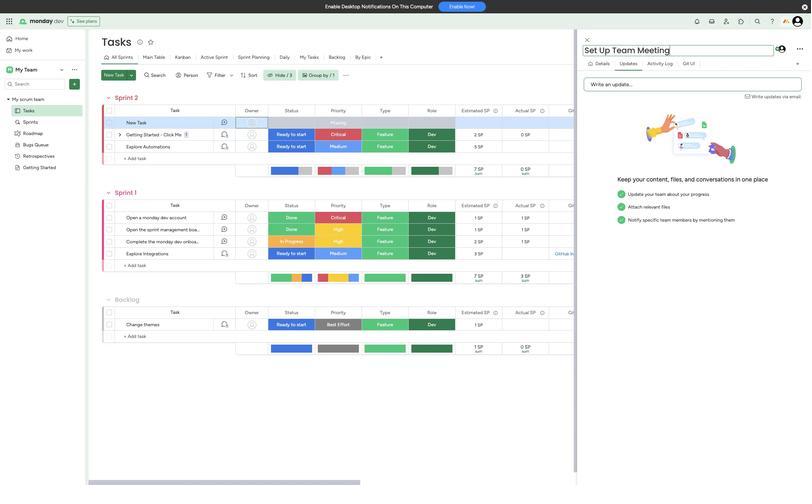 Task type: vqa. For each thing, say whether or not it's contained in the screenshot.
update...
yes



Task type: describe. For each thing, give the bounding box(es) containing it.
your for content,
[[633, 176, 645, 183]]

2 estimated sp field from the top
[[460, 202, 492, 209]]

a
[[139, 215, 141, 221]]

activity log
[[648, 61, 673, 67]]

0 horizontal spatial dev
[[54, 17, 64, 25]]

sum inside 1 sp sum
[[475, 349, 483, 354]]

list box containing my scrum team
[[0, 92, 85, 263]]

2 actual from the top
[[516, 203, 529, 208]]

1 inside field
[[135, 189, 137, 197]]

1 high from the top
[[334, 227, 344, 232]]

my work
[[15, 47, 32, 53]]

best
[[327, 322, 337, 328]]

monday dev
[[30, 17, 64, 25]]

+ Add task text field
[[118, 262, 232, 270]]

by epic
[[356, 55, 371, 60]]

5 feature from the top
[[377, 239, 393, 244]]

notifications image
[[694, 18, 701, 25]]

2 + add task text field from the top
[[118, 333, 232, 341]]

v2 search image
[[144, 71, 149, 79]]

0 vertical spatial tasks
[[102, 34, 131, 49]]

getting started - click me
[[126, 132, 182, 138]]

explore for explore integrations
[[126, 251, 142, 257]]

onboarding
[[183, 239, 207, 245]]

table
[[154, 55, 165, 60]]

new task inside button
[[104, 72, 124, 78]]

see
[[77, 18, 85, 24]]

keep your content, files, and conversations in one place
[[618, 176, 768, 183]]

active sprint
[[201, 55, 228, 60]]

1 vertical spatial new
[[126, 120, 136, 126]]

1 medium from the top
[[330, 144, 347, 149]]

update
[[628, 192, 644, 197]]

getting for getting started
[[23, 165, 39, 170]]

close image
[[585, 38, 589, 43]]

arrow down image
[[228, 71, 236, 79]]

board
[[189, 227, 201, 233]]

enable for enable now!
[[450, 4, 463, 9]]

guide
[[593, 251, 605, 256]]

4 dev from the top
[[428, 227, 436, 232]]

1 7 from the top
[[474, 167, 477, 172]]

1 dev from the top
[[428, 132, 436, 137]]

main
[[143, 55, 153, 60]]

git
[[683, 61, 690, 67]]

show board description image
[[136, 39, 144, 45]]

roadmap
[[23, 131, 43, 136]]

planning
[[252, 55, 270, 60]]

details button
[[585, 59, 615, 69]]

in
[[280, 239, 284, 244]]

envelope o image
[[745, 93, 752, 100]]

enable now!
[[450, 4, 475, 9]]

apps image
[[738, 18, 745, 25]]

your for team
[[645, 192, 654, 197]]

progress
[[691, 192, 710, 197]]

1 done from the top
[[286, 215, 297, 221]]

1 role from the top
[[428, 108, 437, 114]]

owner field for backlog
[[243, 309, 261, 316]]

0 vertical spatial options image
[[797, 45, 803, 54]]

relevant
[[644, 204, 661, 210]]

0 horizontal spatial maria williams image
[[778, 45, 787, 53]]

kanban
[[175, 55, 191, 60]]

1 status field from the top
[[283, 107, 300, 115]]

start for explore integrations
[[297, 251, 306, 256]]

1 ready from the top
[[277, 132, 290, 137]]

ready for explore integrations
[[277, 251, 290, 256]]

monday for open
[[143, 215, 160, 221]]

my team
[[15, 66, 37, 73]]

dev for complete
[[174, 239, 182, 245]]

1 sp sum
[[475, 344, 483, 354]]

3 status field from the top
[[283, 309, 300, 316]]

1 7 sp sum from the top
[[474, 167, 484, 176]]

2 high from the top
[[334, 239, 344, 244]]

actual sp for 1st actual sp 'field' from the bottom
[[516, 310, 536, 315]]

git ui
[[683, 61, 695, 67]]

person
[[184, 72, 198, 78]]

1 2 sp from the top
[[475, 132, 483, 137]]

3 type field from the top
[[379, 309, 392, 316]]

2 type field from the top
[[379, 202, 392, 209]]

github integration guide
[[555, 251, 605, 256]]

1 vertical spatial 2
[[475, 132, 477, 137]]

dapulse addbtn image
[[776, 47, 780, 51]]

3 for 3 sp sum
[[521, 274, 524, 279]]

2 vertical spatial 0
[[521, 344, 524, 350]]

1 vertical spatial new task
[[126, 120, 146, 126]]

1 0 sp sum from the top
[[521, 167, 531, 176]]

epic
[[362, 55, 371, 60]]

write for write updates via email:
[[752, 94, 764, 100]]

group by / 1
[[309, 72, 335, 78]]

filter
[[215, 72, 225, 78]]

7 dev from the top
[[428, 322, 436, 328]]

3 dev from the top
[[428, 215, 436, 221]]

tasks inside list box
[[23, 108, 34, 114]]

-
[[160, 132, 162, 138]]

role for sprint 1
[[428, 203, 437, 208]]

estimated for third estimated sp field from the top of the page
[[462, 310, 483, 315]]

sprint 1
[[115, 189, 137, 197]]

progress
[[285, 239, 303, 244]]

open a monday dev account
[[126, 215, 187, 221]]

1 horizontal spatial by
[[693, 217, 698, 223]]

home
[[15, 36, 28, 41]]

click
[[164, 132, 174, 138]]

home button
[[4, 33, 72, 44]]

ready to start for change themes
[[277, 322, 306, 328]]

now!
[[465, 4, 475, 9]]

sprint
[[147, 227, 159, 233]]

6 dev from the top
[[428, 251, 436, 256]]

Tasks field
[[100, 34, 133, 49]]

update...
[[613, 81, 633, 88]]

Search in workspace field
[[14, 80, 56, 88]]

ready to start for explore automations
[[277, 144, 306, 149]]

enable desktop notifications on this computer
[[325, 4, 433, 10]]

new task button
[[101, 70, 127, 81]]

bugs queue
[[23, 142, 49, 148]]

type for second type field from the top of the page
[[380, 203, 391, 208]]

by epic button
[[350, 52, 376, 63]]

1 actual sp field from the top
[[514, 107, 538, 115]]

to for explore integrations
[[291, 251, 296, 256]]

1 vertical spatial 0
[[521, 167, 524, 172]]

column information image for actual sp
[[540, 108, 545, 114]]

main table
[[143, 55, 165, 60]]

5
[[475, 144, 477, 149]]

tasks inside button
[[308, 55, 319, 60]]

1 priority field from the top
[[329, 107, 348, 115]]

0 vertical spatial 3
[[290, 72, 292, 78]]

7 feature from the top
[[377, 322, 393, 328]]

desktop
[[342, 4, 360, 10]]

1 ready to start from the top
[[277, 132, 306, 137]]

3 priority from the top
[[331, 310, 346, 315]]

to for explore automations
[[291, 144, 296, 149]]

monday for complete
[[156, 239, 173, 245]]

about
[[667, 192, 680, 197]]

Sprint 1 field
[[113, 189, 138, 197]]

team for scrum
[[34, 96, 44, 102]]

keep
[[618, 176, 632, 183]]

members
[[672, 217, 692, 223]]

one
[[742, 176, 752, 183]]

my for my tasks
[[300, 55, 306, 60]]

my for my work
[[15, 47, 21, 53]]

my for my team
[[15, 66, 23, 73]]

3 estimated sp field from the top
[[460, 309, 492, 316]]

github integration guide link
[[554, 251, 606, 256]]

account
[[169, 215, 187, 221]]

notifications
[[362, 4, 391, 10]]

team
[[24, 66, 37, 73]]

start for explore automations
[[297, 144, 306, 149]]

kanban button
[[170, 52, 196, 63]]

backlog button
[[324, 52, 350, 63]]

role field for backlog
[[426, 309, 438, 316]]

task for backlog
[[171, 310, 180, 315]]

add view image
[[380, 55, 383, 60]]

1 inside 1 sp sum
[[475, 344, 477, 350]]

estimated for 3rd estimated sp field from the bottom of the page
[[462, 108, 483, 114]]

git ui button
[[678, 59, 700, 69]]

queue
[[35, 142, 49, 148]]

best effort
[[327, 322, 350, 328]]

explore for explore automations
[[126, 144, 142, 150]]

2 / from the left
[[330, 72, 332, 78]]

1 priority from the top
[[331, 108, 346, 114]]

attach
[[628, 204, 643, 210]]

attach relevant files
[[628, 204, 670, 210]]

owner for sprint 1
[[245, 203, 259, 208]]

getting started
[[23, 165, 56, 170]]

0 horizontal spatial options image
[[71, 81, 78, 87]]

workspace image
[[6, 66, 13, 73]]

4 feature from the top
[[377, 227, 393, 232]]

role field for sprint 1
[[426, 202, 438, 209]]

help image
[[769, 18, 776, 25]]

column information image for estimated sp
[[493, 310, 499, 315]]

mentioning
[[699, 217, 723, 223]]

estimated for 2nd estimated sp field from the bottom of the page
[[462, 203, 483, 208]]

complete
[[126, 239, 147, 245]]

sprint 2
[[115, 94, 138, 102]]

2 actual sp field from the top
[[514, 202, 538, 209]]

owner for backlog
[[245, 310, 259, 315]]

sprints inside button
[[118, 55, 133, 60]]

see plans button
[[68, 16, 100, 26]]

ui
[[691, 61, 695, 67]]

type for 1st type field
[[380, 108, 391, 114]]

0 vertical spatial monday
[[30, 17, 53, 25]]

Backlog field
[[113, 296, 141, 304]]

1 type field from the top
[[379, 107, 392, 115]]

0 vertical spatial 0
[[521, 132, 524, 137]]

3 estimated sp from the top
[[462, 310, 490, 315]]

5 sp
[[475, 144, 483, 149]]

2 feature from the top
[[377, 144, 393, 149]]

1 feature from the top
[[377, 132, 393, 137]]

sprint planning button
[[233, 52, 275, 63]]

Set Up Team Meeting text field
[[583, 45, 774, 56]]

enable now! button
[[439, 2, 486, 12]]

all sprints
[[112, 55, 133, 60]]



Task type: locate. For each thing, give the bounding box(es) containing it.
0 vertical spatial getting
[[126, 132, 142, 138]]

1 vertical spatial by
[[693, 217, 698, 223]]

2 public board image from the top
[[14, 164, 21, 171]]

open up complete
[[126, 227, 138, 233]]

specific
[[643, 217, 659, 223]]

0 vertical spatial owner
[[245, 108, 259, 114]]

to for change themes
[[291, 322, 296, 328]]

1 vertical spatial high
[[334, 239, 344, 244]]

3 role field from the top
[[426, 309, 438, 316]]

explore down complete
[[126, 251, 142, 257]]

getting down retrospectives
[[23, 165, 39, 170]]

Search field
[[149, 71, 169, 80]]

1 status from the top
[[285, 108, 299, 114]]

updates
[[620, 61, 638, 67]]

bugs
[[23, 142, 33, 148]]

integration
[[571, 251, 592, 256]]

Role field
[[426, 107, 438, 115], [426, 202, 438, 209], [426, 309, 438, 316]]

main table button
[[138, 52, 170, 63]]

3 ready from the top
[[277, 251, 290, 256]]

add to favorites image
[[148, 39, 154, 45]]

2 priority from the top
[[331, 203, 346, 208]]

Actual SP field
[[514, 107, 538, 115], [514, 202, 538, 209], [514, 309, 538, 316]]

backlog up change
[[115, 296, 140, 304]]

2 open from the top
[[126, 227, 138, 233]]

3 type from the top
[[380, 310, 391, 315]]

3 owner field from the top
[[243, 309, 261, 316]]

1 estimated sp field from the top
[[460, 107, 492, 115]]

start
[[297, 132, 306, 137], [297, 144, 306, 149], [297, 251, 306, 256], [297, 322, 306, 328]]

2 vertical spatial status
[[285, 310, 299, 315]]

3 feature from the top
[[377, 215, 393, 221]]

1 owner from the top
[[245, 108, 259, 114]]

0 sp sum
[[521, 167, 531, 176], [521, 344, 531, 354]]

1 + add task text field from the top
[[118, 155, 232, 163]]

dev down management at left top
[[174, 239, 182, 245]]

1 vertical spatial open
[[126, 227, 138, 233]]

2 vertical spatial actual sp field
[[514, 309, 538, 316]]

7 down 5
[[474, 167, 477, 172]]

0 vertical spatial critical
[[331, 132, 346, 137]]

open for open a monday dev account
[[126, 215, 138, 221]]

my tasks button
[[295, 52, 324, 63]]

0 horizontal spatial enable
[[325, 4, 340, 10]]

backlog for backlog button
[[329, 55, 345, 60]]

1 vertical spatial tasks
[[308, 55, 319, 60]]

0 horizontal spatial started
[[40, 165, 56, 170]]

column information image
[[540, 108, 545, 114], [493, 310, 499, 315]]

2 ready from the top
[[277, 144, 290, 149]]

0 vertical spatial the
[[139, 227, 146, 233]]

1 horizontal spatial enable
[[450, 4, 463, 9]]

owner
[[245, 108, 259, 114], [245, 203, 259, 208], [245, 310, 259, 315]]

3 owner from the top
[[245, 310, 259, 315]]

1
[[333, 72, 335, 78], [186, 132, 187, 137], [226, 134, 228, 138], [226, 146, 228, 150], [135, 189, 137, 197], [475, 215, 477, 221], [522, 215, 524, 221], [475, 227, 477, 232], [522, 227, 524, 232], [522, 239, 524, 244], [226, 253, 228, 257], [475, 322, 477, 328], [226, 324, 228, 328], [475, 344, 477, 350]]

3 sp sum
[[521, 274, 530, 283]]

workspace selection element
[[6, 66, 38, 74]]

management
[[160, 227, 188, 233]]

2 status from the top
[[285, 203, 299, 208]]

enable for enable desktop notifications on this computer
[[325, 4, 340, 10]]

2 estimated from the top
[[462, 203, 483, 208]]

Sprint 2 field
[[113, 94, 140, 102]]

write updates via email:
[[752, 94, 802, 100]]

effort
[[338, 322, 350, 328]]

1 vertical spatial owner field
[[243, 202, 261, 209]]

ready for explore automations
[[277, 144, 290, 149]]

7 down 3 sp
[[474, 274, 477, 279]]

your up attach relevant files
[[645, 192, 654, 197]]

my for my scrum team
[[12, 96, 18, 102]]

1 vertical spatial actual sp field
[[514, 202, 538, 209]]

2 medium from the top
[[330, 251, 347, 256]]

1 actual sp from the top
[[516, 108, 536, 114]]

2 vertical spatial role field
[[426, 309, 438, 316]]

0 horizontal spatial tasks
[[23, 108, 34, 114]]

activity log button
[[643, 59, 678, 69]]

sp inside 3 sp sum
[[525, 274, 530, 279]]

1 public board image from the top
[[14, 107, 21, 114]]

0 vertical spatial team
[[34, 96, 44, 102]]

see plans
[[77, 18, 97, 24]]

sprint inside field
[[115, 94, 133, 102]]

1 horizontal spatial tasks
[[102, 34, 131, 49]]

1 vertical spatial owner
[[245, 203, 259, 208]]

search everything image
[[755, 18, 761, 25]]

1 vertical spatial priority field
[[329, 202, 348, 209]]

0 vertical spatial column information image
[[540, 108, 545, 114]]

1 vertical spatial column information image
[[493, 310, 499, 315]]

1 vertical spatial maria williams image
[[778, 45, 787, 53]]

7
[[474, 167, 477, 172], [474, 274, 477, 279]]

my right caret down icon
[[12, 96, 18, 102]]

my left work
[[15, 47, 21, 53]]

this
[[400, 4, 409, 10]]

2 type from the top
[[380, 203, 391, 208]]

new down sprint 2 field
[[126, 120, 136, 126]]

caret down image
[[7, 97, 10, 102]]

1 vertical spatial explore
[[126, 251, 142, 257]]

1 vertical spatial medium
[[330, 251, 347, 256]]

invite members image
[[724, 18, 730, 25]]

dapulse drag 2 image
[[578, 250, 581, 257]]

actual
[[516, 108, 529, 114], [516, 203, 529, 208], [516, 310, 529, 315]]

select product image
[[6, 18, 13, 25]]

0 vertical spatial actual
[[516, 108, 529, 114]]

public board image for tasks
[[14, 107, 21, 114]]

type
[[380, 108, 391, 114], [380, 203, 391, 208], [380, 310, 391, 315]]

enable inside 'button'
[[450, 4, 463, 9]]

team for your
[[656, 192, 666, 197]]

3 actual sp field from the top
[[514, 309, 538, 316]]

1 start from the top
[[297, 132, 306, 137]]

0 horizontal spatial the
[[139, 227, 146, 233]]

getting inside list box
[[23, 165, 39, 170]]

getting for getting started - click me
[[126, 132, 142, 138]]

0 vertical spatial sprints
[[118, 55, 133, 60]]

0 vertical spatial by
[[323, 72, 328, 78]]

2 estimated sp from the top
[[462, 203, 490, 208]]

2 vertical spatial tasks
[[23, 108, 34, 114]]

write for write an update...
[[591, 81, 604, 88]]

your right about
[[681, 192, 690, 197]]

backlog up menu image
[[329, 55, 345, 60]]

1 to from the top
[[291, 132, 296, 137]]

team down files
[[661, 217, 671, 223]]

missing
[[331, 120, 346, 126]]

backlog for backlog field
[[115, 296, 140, 304]]

getting up explore automations
[[126, 132, 142, 138]]

hide
[[275, 72, 285, 78]]

by right the group
[[323, 72, 328, 78]]

/
[[287, 72, 289, 78], [330, 72, 332, 78]]

0 vertical spatial status
[[285, 108, 299, 114]]

sprint inside field
[[115, 189, 133, 197]]

change themes
[[126, 322, 159, 328]]

the down "sprint"
[[148, 239, 155, 245]]

1 button for getting started - click me
[[214, 129, 235, 141]]

2 vertical spatial estimated sp
[[462, 310, 490, 315]]

started left - at the top
[[144, 132, 159, 138]]

0 horizontal spatial write
[[591, 81, 604, 88]]

write left updates
[[752, 94, 764, 100]]

public board image
[[14, 107, 21, 114], [14, 164, 21, 171]]

1 vertical spatial public board image
[[14, 164, 21, 171]]

1 button for explore integrations
[[214, 248, 235, 260]]

2 role field from the top
[[426, 202, 438, 209]]

sprint for sprint 2
[[115, 94, 133, 102]]

0 vertical spatial new
[[104, 72, 114, 78]]

menu image
[[343, 72, 349, 79]]

the left "sprint"
[[139, 227, 146, 233]]

1 horizontal spatial getting
[[126, 132, 142, 138]]

options image up add view image
[[797, 45, 803, 54]]

my tasks
[[300, 55, 319, 60]]

via
[[783, 94, 789, 100]]

2 role from the top
[[428, 203, 437, 208]]

5 dev from the top
[[428, 239, 436, 244]]

0 vertical spatial new task
[[104, 72, 124, 78]]

dev up open the sprint management board
[[161, 215, 168, 221]]

4 to from the top
[[291, 322, 296, 328]]

0 vertical spatial public board image
[[14, 107, 21, 114]]

github
[[555, 251, 569, 256]]

enable left desktop
[[325, 4, 340, 10]]

started down retrospectives
[[40, 165, 56, 170]]

1 vertical spatial role
[[428, 203, 437, 208]]

sp inside 1 sp sum
[[478, 344, 483, 350]]

0 vertical spatial explore
[[126, 144, 142, 150]]

4 ready from the top
[[277, 322, 290, 328]]

3 actual from the top
[[516, 310, 529, 315]]

2 vertical spatial 2
[[475, 239, 477, 244]]

an
[[606, 81, 611, 88]]

2
[[135, 94, 138, 102], [475, 132, 477, 137], [475, 239, 477, 244]]

2 sp up 5 sp on the right of the page
[[475, 132, 483, 137]]

2 inside field
[[135, 94, 138, 102]]

new inside button
[[104, 72, 114, 78]]

inbox image
[[709, 18, 716, 25]]

2 critical from the top
[[331, 215, 346, 221]]

2 vertical spatial actual sp
[[516, 310, 536, 315]]

2 owner from the top
[[245, 203, 259, 208]]

task for sprint 2
[[171, 108, 180, 113]]

sprint for sprint 1
[[115, 189, 133, 197]]

files
[[662, 204, 670, 210]]

2 vertical spatial estimated
[[462, 310, 483, 315]]

+ add task text field down themes
[[118, 333, 232, 341]]

my right daily
[[300, 55, 306, 60]]

backlog inside field
[[115, 296, 140, 304]]

0 vertical spatial high
[[334, 227, 344, 232]]

1 horizontal spatial options image
[[797, 45, 803, 54]]

6 feature from the top
[[377, 251, 393, 256]]

1 vertical spatial 0 sp sum
[[521, 344, 531, 354]]

monday right a
[[143, 215, 160, 221]]

2 vertical spatial dev
[[174, 239, 182, 245]]

public board image down the scrum
[[14, 107, 21, 114]]

1 vertical spatial critical
[[331, 215, 346, 221]]

retrospectives
[[23, 153, 55, 159]]

2 owner field from the top
[[243, 202, 261, 209]]

1 vertical spatial options image
[[71, 81, 78, 87]]

0 vertical spatial started
[[144, 132, 159, 138]]

sprint for sprint planning
[[238, 55, 251, 60]]

your right keep
[[633, 176, 645, 183]]

my work button
[[4, 45, 72, 56]]

sum
[[475, 171, 483, 176], [522, 171, 530, 176], [475, 278, 483, 283], [522, 278, 530, 283], [475, 349, 483, 354], [522, 349, 530, 354]]

conversations
[[697, 176, 734, 183]]

1 button for change themes
[[214, 319, 235, 331]]

3 to from the top
[[291, 251, 296, 256]]

daily
[[280, 55, 290, 60]]

2 status field from the top
[[283, 202, 300, 209]]

0 vertical spatial done
[[286, 215, 297, 221]]

column information image
[[493, 108, 499, 114], [493, 203, 499, 208], [540, 203, 545, 208], [540, 310, 545, 315]]

list box
[[0, 92, 85, 263]]

themes
[[144, 322, 159, 328]]

1 owner field from the top
[[243, 107, 261, 115]]

m
[[8, 67, 12, 72]]

options image
[[797, 45, 803, 54], [71, 81, 78, 87]]

7 sp sum down 5 sp on the right of the page
[[474, 167, 484, 176]]

0 vertical spatial 0 sp sum
[[521, 167, 531, 176]]

1 vertical spatial estimated
[[462, 203, 483, 208]]

7 sp sum down 3 sp
[[474, 274, 484, 283]]

work
[[22, 47, 32, 53]]

new down all
[[104, 72, 114, 78]]

0 vertical spatial type
[[380, 108, 391, 114]]

0 vertical spatial estimated
[[462, 108, 483, 114]]

1 type from the top
[[380, 108, 391, 114]]

by right members
[[693, 217, 698, 223]]

1 vertical spatial status
[[285, 203, 299, 208]]

active sprint button
[[196, 52, 233, 63]]

1 vertical spatial monday
[[143, 215, 160, 221]]

0 horizontal spatial by
[[323, 72, 328, 78]]

explore integrations
[[126, 251, 168, 257]]

daily button
[[275, 52, 295, 63]]

in progress
[[280, 239, 303, 244]]

2 7 sp sum from the top
[[474, 274, 484, 283]]

2 horizontal spatial 3
[[521, 274, 524, 279]]

start for change themes
[[297, 322, 306, 328]]

1 vertical spatial actual sp
[[516, 203, 536, 208]]

sprint
[[215, 55, 228, 60], [238, 55, 251, 60], [115, 94, 133, 102], [115, 189, 133, 197]]

options image down workspace options image
[[71, 81, 78, 87]]

updates
[[765, 94, 782, 100]]

content,
[[647, 176, 670, 183]]

log
[[665, 61, 673, 67]]

2 start from the top
[[297, 144, 306, 149]]

team right the scrum
[[34, 96, 44, 102]]

2 0 sp sum from the top
[[521, 344, 531, 354]]

3 role from the top
[[428, 310, 437, 315]]

2 vertical spatial role
[[428, 310, 437, 315]]

details
[[596, 61, 610, 67]]

3 sp
[[475, 251, 483, 256]]

estimated sp
[[462, 108, 490, 114], [462, 203, 490, 208], [462, 310, 490, 315]]

2 vertical spatial priority field
[[329, 309, 348, 316]]

person button
[[173, 70, 202, 81]]

me
[[175, 132, 182, 138]]

notify specific team members by mentioning them
[[628, 217, 735, 223]]

my inside workspace selection element
[[15, 66, 23, 73]]

1 vertical spatial team
[[656, 192, 666, 197]]

public board image for getting started
[[14, 164, 21, 171]]

0 vertical spatial role
[[428, 108, 437, 114]]

actual sp for 3rd actual sp 'field' from the bottom of the page
[[516, 108, 536, 114]]

dev left the see
[[54, 17, 64, 25]]

2 ready to start from the top
[[277, 144, 306, 149]]

None field
[[567, 107, 593, 115], [567, 202, 593, 209], [567, 309, 593, 316], [567, 107, 593, 115], [567, 202, 593, 209], [567, 309, 593, 316]]

them
[[724, 217, 735, 223]]

2 vertical spatial 3
[[521, 274, 524, 279]]

actual sp for 2nd actual sp 'field' from the top
[[516, 203, 536, 208]]

tasks up the group
[[308, 55, 319, 60]]

0 vertical spatial actual sp field
[[514, 107, 538, 115]]

1 vertical spatial sprints
[[23, 119, 38, 125]]

scrum
[[20, 96, 33, 102]]

Priority field
[[329, 107, 348, 115], [329, 202, 348, 209], [329, 309, 348, 316]]

/ right hide
[[287, 72, 289, 78]]

1 critical from the top
[[331, 132, 346, 137]]

1 estimated from the top
[[462, 108, 483, 114]]

1 / from the left
[[287, 72, 289, 78]]

open for open the sprint management board
[[126, 227, 138, 233]]

sprints inside list box
[[23, 119, 38, 125]]

1 estimated sp from the top
[[462, 108, 490, 114]]

monday up home button
[[30, 17, 53, 25]]

open
[[126, 215, 138, 221], [126, 227, 138, 233]]

1 horizontal spatial sprints
[[118, 55, 133, 60]]

1 explore from the top
[[126, 144, 142, 150]]

task inside button
[[115, 72, 124, 78]]

1 vertical spatial + add task text field
[[118, 333, 232, 341]]

feature
[[377, 132, 393, 137], [377, 144, 393, 149], [377, 215, 393, 221], [377, 227, 393, 232], [377, 239, 393, 244], [377, 251, 393, 256], [377, 322, 393, 328]]

Estimated SP field
[[460, 107, 492, 115], [460, 202, 492, 209], [460, 309, 492, 316]]

+ Add task text field
[[118, 155, 232, 163], [118, 333, 232, 341]]

priority
[[331, 108, 346, 114], [331, 203, 346, 208], [331, 310, 346, 315]]

0 horizontal spatial backlog
[[115, 296, 140, 304]]

4 ready to start from the top
[[277, 322, 306, 328]]

Status field
[[283, 107, 300, 115], [283, 202, 300, 209], [283, 309, 300, 316]]

1 vertical spatial role field
[[426, 202, 438, 209]]

0 vertical spatial 2
[[135, 94, 138, 102]]

0 vertical spatial write
[[591, 81, 604, 88]]

1 sp
[[475, 215, 483, 221], [522, 215, 530, 221], [475, 227, 483, 232], [522, 227, 530, 232], [522, 239, 530, 244], [475, 322, 483, 328]]

2 2 sp from the top
[[475, 239, 483, 244]]

sum inside 3 sp sum
[[522, 278, 530, 283]]

type for third type field from the top of the page
[[380, 310, 391, 315]]

task for sprint 1
[[171, 203, 180, 208]]

ready for change themes
[[277, 322, 290, 328]]

0 horizontal spatial new task
[[104, 72, 124, 78]]

dapulse close image
[[802, 4, 808, 11]]

on
[[392, 4, 399, 10]]

my right workspace image
[[15, 66, 23, 73]]

enable left now!
[[450, 4, 463, 9]]

1 actual from the top
[[516, 108, 529, 114]]

3 ready to start from the top
[[277, 251, 306, 256]]

by
[[356, 55, 361, 60]]

add view image
[[797, 61, 800, 66]]

maria williams image
[[793, 16, 803, 27], [778, 45, 787, 53]]

4 start from the top
[[297, 322, 306, 328]]

open left a
[[126, 215, 138, 221]]

2 vertical spatial status field
[[283, 309, 300, 316]]

new task left angle down "image"
[[104, 72, 124, 78]]

ready
[[277, 132, 290, 137], [277, 144, 290, 149], [277, 251, 290, 256], [277, 322, 290, 328]]

option
[[0, 93, 85, 95]]

1 horizontal spatial new task
[[126, 120, 146, 126]]

team left about
[[656, 192, 666, 197]]

1 role field from the top
[[426, 107, 438, 115]]

started for getting started - click me
[[144, 132, 159, 138]]

dev for open
[[161, 215, 168, 221]]

2 vertical spatial estimated sp field
[[460, 309, 492, 316]]

sprints right all
[[118, 55, 133, 60]]

public board image left 'getting started'
[[14, 164, 21, 171]]

write left an
[[591, 81, 604, 88]]

3 status from the top
[[285, 310, 299, 315]]

started for getting started
[[40, 165, 56, 170]]

sprints up roadmap
[[23, 119, 38, 125]]

role for backlog
[[428, 310, 437, 315]]

write inside button
[[591, 81, 604, 88]]

my inside list box
[[12, 96, 18, 102]]

0 vertical spatial backlog
[[329, 55, 345, 60]]

write an update... button
[[584, 78, 802, 91]]

backlog inside button
[[329, 55, 345, 60]]

explore left automations
[[126, 144, 142, 150]]

0 vertical spatial estimated sp
[[462, 108, 490, 114]]

1 horizontal spatial 3
[[475, 251, 477, 256]]

dev
[[428, 132, 436, 137], [428, 144, 436, 149], [428, 215, 436, 221], [428, 227, 436, 232], [428, 239, 436, 244], [428, 251, 436, 256], [428, 322, 436, 328]]

2 sp
[[475, 132, 483, 137], [475, 239, 483, 244]]

3 start from the top
[[297, 251, 306, 256]]

workspace options image
[[71, 66, 78, 73]]

sort button
[[238, 70, 261, 81]]

angle down image
[[130, 73, 133, 78]]

started inside list box
[[40, 165, 56, 170]]

all sprints button
[[101, 52, 138, 63]]

2 priority field from the top
[[329, 202, 348, 209]]

3 priority field from the top
[[329, 309, 348, 316]]

2 vertical spatial type
[[380, 310, 391, 315]]

Owner field
[[243, 107, 261, 115], [243, 202, 261, 209], [243, 309, 261, 316]]

1 vertical spatial write
[[752, 94, 764, 100]]

tasks down my scrum team
[[23, 108, 34, 114]]

complete the monday dev onboarding flow
[[126, 239, 217, 245]]

1 vertical spatial 3
[[475, 251, 477, 256]]

2 dev from the top
[[428, 144, 436, 149]]

1 vertical spatial actual
[[516, 203, 529, 208]]

2 explore from the top
[[126, 251, 142, 257]]

1 button for explore automations
[[214, 141, 235, 153]]

ready to start for explore integrations
[[277, 251, 306, 256]]

0 vertical spatial role field
[[426, 107, 438, 115]]

monday down open the sprint management board
[[156, 239, 173, 245]]

the for open
[[139, 227, 146, 233]]

1 vertical spatial started
[[40, 165, 56, 170]]

3 actual sp from the top
[[516, 310, 536, 315]]

team inside list box
[[34, 96, 44, 102]]

/ right the group
[[330, 72, 332, 78]]

1 open from the top
[[126, 215, 138, 221]]

2 to from the top
[[291, 144, 296, 149]]

2 sp up 3 sp
[[475, 239, 483, 244]]

+ add task text field down automations
[[118, 155, 232, 163]]

new task up getting started - click me
[[126, 120, 146, 126]]

3 inside 3 sp sum
[[521, 274, 524, 279]]

2 actual sp from the top
[[516, 203, 536, 208]]

sprints
[[118, 55, 133, 60], [23, 119, 38, 125]]

sp
[[484, 108, 490, 114], [530, 108, 536, 114], [478, 132, 483, 137], [525, 132, 530, 137], [478, 144, 483, 149], [478, 167, 484, 172], [525, 167, 531, 172], [484, 203, 490, 208], [530, 203, 536, 208], [478, 215, 483, 221], [525, 215, 530, 221], [478, 227, 483, 232], [525, 227, 530, 232], [478, 239, 483, 244], [525, 239, 530, 244], [478, 251, 483, 256], [478, 274, 484, 279], [525, 274, 530, 279], [484, 310, 490, 315], [530, 310, 536, 315], [478, 322, 483, 328], [478, 344, 483, 350], [525, 344, 531, 350]]

2 done from the top
[[286, 227, 297, 232]]

3 estimated from the top
[[462, 310, 483, 315]]

team for specific
[[661, 217, 671, 223]]

2 7 from the top
[[474, 274, 477, 279]]

0 vertical spatial open
[[126, 215, 138, 221]]

1 horizontal spatial started
[[144, 132, 159, 138]]

3 for 3 sp
[[475, 251, 477, 256]]

the for complete
[[148, 239, 155, 245]]

Type field
[[379, 107, 392, 115], [379, 202, 392, 209], [379, 309, 392, 316]]

change
[[126, 322, 143, 328]]

owner field for sprint 1
[[243, 202, 261, 209]]

1 horizontal spatial maria williams image
[[793, 16, 803, 27]]

tasks up all
[[102, 34, 131, 49]]



